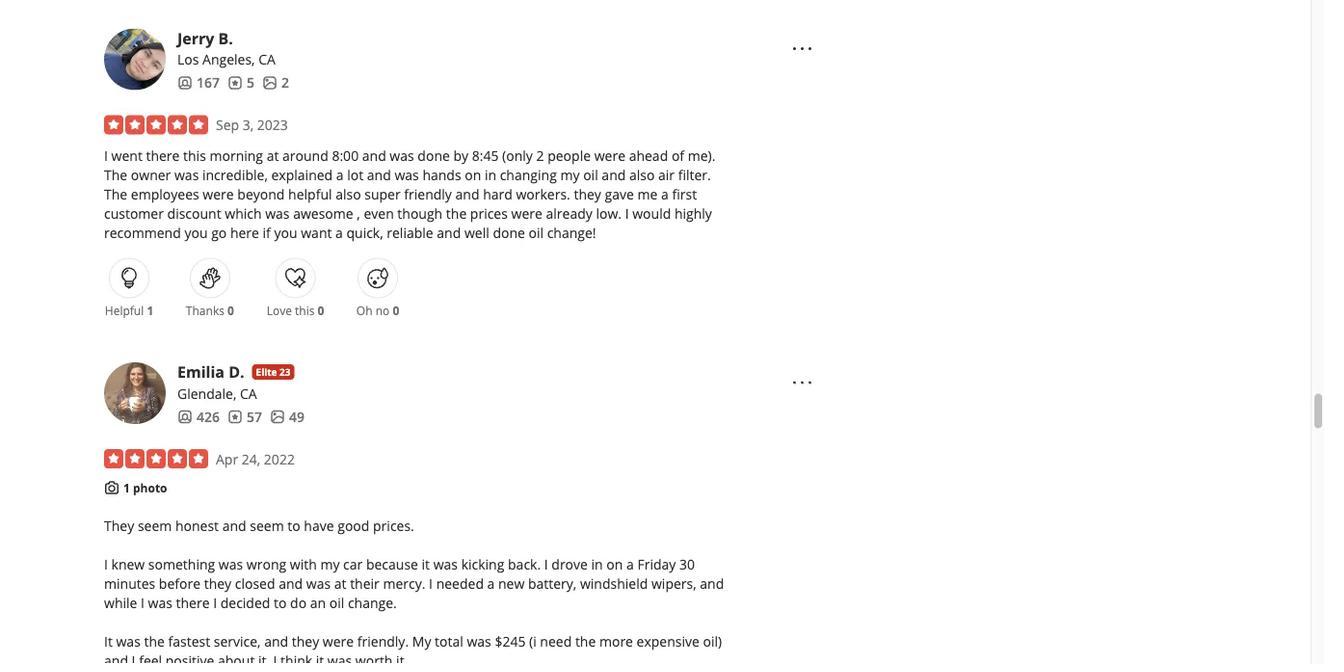 Task type: locate. For each thing, give the bounding box(es) containing it.
new
[[498, 575, 525, 593]]

0 vertical spatial to
[[288, 517, 300, 535]]

(1 reaction) element
[[147, 302, 153, 318]]

it.
[[396, 652, 408, 664]]

here
[[230, 224, 259, 242]]

1 vertical spatial friends element
[[177, 407, 220, 426]]

also up the me
[[629, 166, 655, 184]]

photos element right 57
[[270, 407, 305, 426]]

on up the windshield
[[607, 555, 623, 574]]

16 friends v2 image
[[177, 409, 193, 425]]

were left ahead
[[594, 147, 626, 165]]

0 horizontal spatial this
[[183, 147, 206, 165]]

emilia d.
[[177, 362, 244, 382]]

0 horizontal spatial they
[[204, 575, 231, 593]]

you right the if
[[274, 224, 297, 242]]

menu image
[[791, 371, 814, 394]]

0 horizontal spatial it
[[316, 652, 324, 664]]

photos element for emilia d.
[[270, 407, 305, 426]]

1 vertical spatial there
[[176, 594, 210, 612]]

this right love at the left top of the page
[[295, 302, 315, 318]]

it up mercy.
[[422, 555, 430, 574]]

at inside i went there this morning at around 8:00 and was done by 8:45 (only 2 people were ahead of me). the owner was incredible, explained a lot and was hands on in changing my oil and also air filter. the employees were beyond helpful also super friendly and hard workers. they gave me a first customer discount which was awesome , even though the prices were already low. i would highly recommend you go here if you want a quick, reliable and well done oil change!
[[267, 147, 279, 165]]

3 0 from the left
[[393, 302, 399, 318]]

this inside i went there this morning at around 8:00 and was done by 8:45 (only 2 people were ahead of me). the owner was incredible, explained a lot and was hands on in changing my oil and also air filter. the employees were beyond helpful also super friendly and hard workers. they gave me a first customer discount which was awesome , even though the prices were already low. i would highly recommend you go here if you want a quick, reliable and well done oil change!
[[183, 147, 206, 165]]

reviews element down angeles,
[[227, 73, 254, 92]]

3 (0 reactions) element from the left
[[393, 302, 399, 318]]

and
[[362, 147, 386, 165], [367, 166, 391, 184], [602, 166, 626, 184], [456, 185, 480, 204], [437, 224, 461, 242], [222, 517, 246, 535], [279, 575, 303, 593], [700, 575, 724, 593], [264, 632, 288, 651], [104, 652, 128, 664]]

in up the windshield
[[591, 555, 603, 574]]

1 horizontal spatial seem
[[250, 517, 284, 535]]

wrong
[[247, 555, 286, 574]]

1 horizontal spatial my
[[560, 166, 580, 184]]

2 right 5
[[281, 73, 289, 92]]

0 horizontal spatial done
[[418, 147, 450, 165]]

ca
[[258, 50, 276, 69], [240, 384, 257, 403]]

and right wipers,
[[700, 575, 724, 593]]

i
[[104, 147, 108, 165], [625, 204, 629, 223], [104, 555, 108, 574], [544, 555, 548, 574], [429, 575, 433, 593], [141, 594, 145, 612], [213, 594, 217, 612], [132, 652, 135, 664], [273, 652, 277, 664]]

2 horizontal spatial they
[[574, 185, 601, 204]]

on down by
[[465, 166, 481, 184]]

0 vertical spatial 16 photos v2 image
[[262, 75, 278, 91]]

battery,
[[528, 575, 577, 593]]

they up think on the left bottom of page
[[292, 632, 319, 651]]

at down 2023
[[267, 147, 279, 165]]

total
[[435, 632, 463, 651]]

0 horizontal spatial at
[[267, 147, 279, 165]]

you down discount
[[185, 224, 208, 242]]

they
[[574, 185, 601, 204], [204, 575, 231, 593], [292, 632, 319, 651]]

the right need
[[575, 632, 596, 651]]

more
[[599, 632, 633, 651]]

1 16 review v2 image from the top
[[227, 75, 243, 91]]

oil down people
[[583, 166, 598, 184]]

1 photo link
[[123, 480, 167, 496]]

1 friends element from the top
[[177, 73, 220, 92]]

1 horizontal spatial on
[[607, 555, 623, 574]]

people
[[548, 147, 591, 165]]

oil
[[583, 166, 598, 184], [529, 224, 544, 242], [329, 594, 344, 612]]

1 (0 reactions) element from the left
[[228, 302, 234, 318]]

friends element containing 426
[[177, 407, 220, 426]]

2 vertical spatial they
[[292, 632, 319, 651]]

1 vertical spatial in
[[591, 555, 603, 574]]

they inside i knew something was wrong with my car because it was kicking back. i drove in on a friday 30 minutes before they closed and was at their mercy. i needed a new battery, windshield wipers, and while i was there i decided to do an oil change.
[[204, 575, 231, 593]]

changing
[[500, 166, 557, 184]]

1 vertical spatial reviews element
[[227, 407, 262, 426]]

(0 reactions) element
[[228, 302, 234, 318], [318, 302, 324, 318], [393, 302, 399, 318]]

(i
[[529, 632, 537, 651]]

elite 23 link
[[252, 364, 295, 380]]

which
[[225, 204, 262, 223]]

2 vertical spatial oil
[[329, 594, 344, 612]]

sep
[[216, 116, 239, 134]]

was right total
[[467, 632, 491, 651]]

oil inside i knew something was wrong with my car because it was kicking back. i drove in on a friday 30 minutes before they closed and was at their mercy. i needed a new battery, windshield wipers, and while i was there i decided to do an oil change.
[[329, 594, 344, 612]]

1 5 star rating image from the top
[[104, 115, 208, 135]]

b.
[[218, 28, 233, 48]]

0 horizontal spatial (0 reactions) element
[[228, 302, 234, 318]]

helpful
[[105, 302, 144, 318]]

ca up 57
[[240, 384, 257, 403]]

reviews element for emilia d.
[[227, 407, 262, 426]]

photos element containing 49
[[270, 407, 305, 426]]

me).
[[688, 147, 716, 165]]

done
[[418, 147, 450, 165], [493, 224, 525, 242]]

ca right angeles,
[[258, 50, 276, 69]]

1 vertical spatial 16 review v2 image
[[227, 409, 243, 425]]

you
[[185, 224, 208, 242], [274, 224, 297, 242]]

apr 24, 2022
[[216, 450, 295, 468]]

1 horizontal spatial this
[[295, 302, 315, 318]]

1 right 16 camera v2 icon on the bottom left
[[123, 480, 130, 496]]

ca inside jerry b. los angeles, ca
[[258, 50, 276, 69]]

jerry
[[177, 28, 214, 48]]

reviews element containing 57
[[227, 407, 262, 426]]

a right the me
[[661, 185, 669, 204]]

was up 'closed'
[[219, 555, 243, 574]]

2 horizontal spatial (0 reactions) element
[[393, 302, 399, 318]]

1 horizontal spatial in
[[591, 555, 603, 574]]

it right think on the left bottom of page
[[316, 652, 324, 664]]

also down lot
[[336, 185, 361, 204]]

was down before
[[148, 594, 173, 612]]

it
[[104, 632, 113, 651]]

2 5 star rating image from the top
[[104, 449, 208, 469]]

0 vertical spatial friends element
[[177, 73, 220, 92]]

(0 reactions) element for love this 0
[[318, 302, 324, 318]]

the up customer
[[104, 185, 127, 204]]

photo of jerry b. image
[[104, 29, 166, 90]]

(0 reactions) element for oh no 0
[[393, 302, 399, 318]]

ca inside elite 23 glendale, ca
[[240, 384, 257, 403]]

with
[[290, 555, 317, 574]]

at inside i knew something was wrong with my car because it was kicking back. i drove in on a friday 30 minutes before they closed and was at their mercy. i needed a new battery, windshield wipers, and while i was there i decided to do an oil change.
[[334, 575, 347, 593]]

16 review v2 image left 57
[[227, 409, 243, 425]]

were inside it was the fastest service, and they were friendly. my total was $245 (i need the more expensive oil) and i feel positive about it, i think it was worth it.
[[323, 632, 354, 651]]

(0 reactions) element right thanks
[[228, 302, 234, 318]]

0 vertical spatial in
[[485, 166, 497, 184]]

0 vertical spatial 16 review v2 image
[[227, 75, 243, 91]]

there up owner
[[146, 147, 180, 165]]

my inside i knew something was wrong with my car because it was kicking back. i drove in on a friday 30 minutes before they closed and was at their mercy. i needed a new battery, windshield wipers, and while i was there i decided to do an oil change.
[[320, 555, 340, 574]]

0 vertical spatial also
[[629, 166, 655, 184]]

0 vertical spatial 1
[[147, 302, 153, 318]]

16 photos v2 image left 49
[[270, 409, 285, 425]]

1 right 'helpful'
[[147, 302, 153, 318]]

1 vertical spatial to
[[274, 594, 287, 612]]

the up feel
[[144, 632, 165, 651]]

my
[[560, 166, 580, 184], [320, 555, 340, 574]]

2 friends element from the top
[[177, 407, 220, 426]]

prices
[[470, 204, 508, 223]]

well
[[465, 224, 489, 242]]

oil right an
[[329, 594, 344, 612]]

they up decided in the bottom of the page
[[204, 575, 231, 593]]

low.
[[596, 204, 622, 223]]

2 16 review v2 image from the top
[[227, 409, 243, 425]]

16 review v2 image for jerry b.
[[227, 75, 243, 91]]

to left have
[[288, 517, 300, 535]]

0 vertical spatial my
[[560, 166, 580, 184]]

done down 'prices'
[[493, 224, 525, 242]]

1 0 from the left
[[228, 302, 234, 318]]

2 horizontal spatial oil
[[583, 166, 598, 184]]

2 (0 reactions) element from the left
[[318, 302, 324, 318]]

(only
[[502, 147, 533, 165]]

0 vertical spatial photos element
[[262, 73, 289, 92]]

this left morning
[[183, 147, 206, 165]]

i left decided in the bottom of the page
[[213, 594, 217, 612]]

(0 reactions) element right no at the left of page
[[393, 302, 399, 318]]

0 vertical spatial oil
[[583, 166, 598, 184]]

were down 'incredible,' in the left of the page
[[203, 185, 234, 204]]

16 photos v2 image for jerry b.
[[262, 75, 278, 91]]

to left "do"
[[274, 594, 287, 612]]

owner
[[131, 166, 171, 184]]

1 vertical spatial this
[[295, 302, 315, 318]]

this
[[183, 147, 206, 165], [295, 302, 315, 318]]

was
[[390, 147, 414, 165], [174, 166, 199, 184], [395, 166, 419, 184], [265, 204, 290, 223], [219, 555, 243, 574], [433, 555, 458, 574], [306, 575, 331, 593], [148, 594, 173, 612], [116, 632, 141, 651], [467, 632, 491, 651], [328, 652, 352, 664]]

seem
[[138, 517, 172, 535], [250, 517, 284, 535]]

0 horizontal spatial you
[[185, 224, 208, 242]]

me
[[638, 185, 658, 204]]

1 vertical spatial ca
[[240, 384, 257, 403]]

0 horizontal spatial my
[[320, 555, 340, 574]]

needed
[[436, 575, 484, 593]]

1 vertical spatial 2
[[536, 147, 544, 165]]

explained
[[271, 166, 333, 184]]

0 vertical spatial 2
[[281, 73, 289, 92]]

photos element
[[262, 73, 289, 92], [270, 407, 305, 426]]

a
[[336, 166, 344, 184], [661, 185, 669, 204], [336, 224, 343, 242], [627, 555, 634, 574], [487, 575, 495, 593]]

2 up changing
[[536, 147, 544, 165]]

1 horizontal spatial (0 reactions) element
[[318, 302, 324, 318]]

oil left change!
[[529, 224, 544, 242]]

0 horizontal spatial to
[[274, 594, 287, 612]]

0 horizontal spatial ca
[[240, 384, 257, 403]]

1 horizontal spatial you
[[274, 224, 297, 242]]

there down before
[[176, 594, 210, 612]]

0 vertical spatial they
[[574, 185, 601, 204]]

0 vertical spatial it
[[422, 555, 430, 574]]

of
[[672, 147, 684, 165]]

0 for love this
[[318, 302, 324, 318]]

a right want
[[336, 224, 343, 242]]

16 camera v2 image
[[104, 480, 120, 495]]

friends element down glendale,
[[177, 407, 220, 426]]

0 horizontal spatial seem
[[138, 517, 172, 535]]

was up friendly at the top left of the page
[[395, 166, 419, 184]]

0 vertical spatial there
[[146, 147, 180, 165]]

1 vertical spatial photos element
[[270, 407, 305, 426]]

at down car
[[334, 575, 347, 593]]

1 horizontal spatial ca
[[258, 50, 276, 69]]

my left car
[[320, 555, 340, 574]]

2 seem from the left
[[250, 517, 284, 535]]

knew
[[111, 555, 145, 574]]

was up an
[[306, 575, 331, 593]]

if
[[263, 224, 271, 242]]

1 reviews element from the top
[[227, 73, 254, 92]]

reviews element containing 5
[[227, 73, 254, 92]]

friends element
[[177, 73, 220, 92], [177, 407, 220, 426]]

photos element containing 2
[[262, 73, 289, 92]]

1 horizontal spatial also
[[629, 166, 655, 184]]

it inside it was the fastest service, and they were friendly. my total was $245 (i need the more expensive oil) and i feel positive about it, i think it was worth it.
[[316, 652, 324, 664]]

elite 23 glendale, ca
[[177, 365, 291, 403]]

to
[[288, 517, 300, 535], [274, 594, 287, 612]]

i right it,
[[273, 652, 277, 664]]

sep 3, 2023
[[216, 116, 288, 134]]

seem up wrong
[[250, 517, 284, 535]]

2 horizontal spatial the
[[575, 632, 596, 651]]

2 reviews element from the top
[[227, 407, 262, 426]]

1 vertical spatial at
[[334, 575, 347, 593]]

0 horizontal spatial 0
[[228, 302, 234, 318]]

0 horizontal spatial 2
[[281, 73, 289, 92]]

0 vertical spatial ca
[[258, 50, 276, 69]]

0 horizontal spatial also
[[336, 185, 361, 204]]

incredible,
[[202, 166, 268, 184]]

0 vertical spatial at
[[267, 147, 279, 165]]

1 horizontal spatial 2
[[536, 147, 544, 165]]

167
[[197, 73, 220, 92]]

reviews element down elite 23 glendale, ca
[[227, 407, 262, 426]]

1 vertical spatial 5 star rating image
[[104, 449, 208, 469]]

done up hands
[[418, 147, 450, 165]]

2 you from the left
[[274, 224, 297, 242]]

1 horizontal spatial the
[[446, 204, 467, 223]]

57
[[247, 407, 262, 426]]

(0 reactions) element right love at the left top of the page
[[318, 302, 324, 318]]

16 photos v2 image right 5
[[262, 75, 278, 91]]

5
[[247, 73, 254, 92]]

0 vertical spatial done
[[418, 147, 450, 165]]

2 0 from the left
[[318, 302, 324, 318]]

angeles,
[[202, 50, 255, 69]]

8:45
[[472, 147, 499, 165]]

1 seem from the left
[[138, 517, 172, 535]]

have
[[304, 517, 334, 535]]

1 vertical spatial 1
[[123, 480, 130, 496]]

0 vertical spatial this
[[183, 147, 206, 165]]

1 vertical spatial the
[[104, 185, 127, 204]]

their
[[350, 575, 380, 593]]

drove
[[552, 555, 588, 574]]

in down the 8:45
[[485, 166, 497, 184]]

my inside i went there this morning at around 8:00 and was done by 8:45 (only 2 people were ahead of me). the owner was incredible, explained a lot and was hands on in changing my oil and also air filter. the employees were beyond helpful also super friendly and hard workers. they gave me a first customer discount which was awesome , even though the prices were already low. i would highly recommend you go here if you want a quick, reliable and well done oil change!
[[560, 166, 580, 184]]

2 inside i went there this morning at around 8:00 and was done by 8:45 (only 2 people were ahead of me). the owner was incredible, explained a lot and was hands on in changing my oil and also air filter. the employees were beyond helpful also super friendly and hard workers. they gave me a first customer discount which was awesome , even though the prices were already low. i would highly recommend you go here if you want a quick, reliable and well done oil change!
[[536, 147, 544, 165]]

1 vertical spatial they
[[204, 575, 231, 593]]

5 star rating image up went
[[104, 115, 208, 135]]

in inside i knew something was wrong with my car because it was kicking back. i drove in on a friday 30 minutes before they closed and was at their mercy. i needed a new battery, windshield wipers, and while i was there i decided to do an oil change.
[[591, 555, 603, 574]]

1 vertical spatial done
[[493, 224, 525, 242]]

0 vertical spatial reviews element
[[227, 73, 254, 92]]

were down an
[[323, 632, 354, 651]]

friends element containing 167
[[177, 73, 220, 92]]

1 vertical spatial oil
[[529, 224, 544, 242]]

5 star rating image
[[104, 115, 208, 135], [104, 449, 208, 469]]

16 photos v2 image
[[262, 75, 278, 91], [270, 409, 285, 425]]

minutes
[[104, 575, 155, 593]]

0 vertical spatial on
[[465, 166, 481, 184]]

quick,
[[347, 224, 383, 242]]

photo of emilia d. image
[[104, 363, 166, 424]]

1 horizontal spatial 0
[[318, 302, 324, 318]]

reviews element
[[227, 73, 254, 92], [227, 407, 262, 426]]

1 horizontal spatial 1
[[147, 302, 153, 318]]

2 horizontal spatial 0
[[393, 302, 399, 318]]

positive
[[166, 652, 214, 664]]

menu image
[[791, 37, 814, 60]]

and right honest
[[222, 517, 246, 535]]

an
[[310, 594, 326, 612]]

was up employees
[[174, 166, 199, 184]]

photos element right 5
[[262, 73, 289, 92]]

the up well
[[446, 204, 467, 223]]

seem right they
[[138, 517, 172, 535]]

16 review v2 image
[[227, 75, 243, 91], [227, 409, 243, 425]]

i right mercy.
[[429, 575, 433, 593]]

i went there this morning at around 8:00 and was done by 8:45 (only 2 people were ahead of me). the owner was incredible, explained a lot and was hands on in changing my oil and also air filter. the employees were beyond helpful also super friendly and hard workers. they gave me a first customer discount which was awesome , even though the prices were already low. i would highly recommend you go here if you want a quick, reliable and well done oil change!
[[104, 147, 716, 242]]

prices.
[[373, 517, 414, 535]]

the down went
[[104, 166, 127, 184]]

ahead
[[629, 147, 668, 165]]

0 horizontal spatial oil
[[329, 594, 344, 612]]

1 vertical spatial 16 photos v2 image
[[270, 409, 285, 425]]

0 horizontal spatial in
[[485, 166, 497, 184]]

friends element down los
[[177, 73, 220, 92]]

friends element for emilia d.
[[177, 407, 220, 426]]

5 star rating image up photo
[[104, 449, 208, 469]]

0 right thanks
[[228, 302, 234, 318]]

1 horizontal spatial it
[[422, 555, 430, 574]]

0 vertical spatial the
[[104, 166, 127, 184]]

my down people
[[560, 166, 580, 184]]

oh
[[357, 302, 373, 318]]

16 review v2 image left 5
[[227, 75, 243, 91]]

change.
[[348, 594, 397, 612]]

1 the from the top
[[104, 166, 127, 184]]

1 vertical spatial on
[[607, 555, 623, 574]]

1 vertical spatial my
[[320, 555, 340, 574]]

0 right love at the left top of the page
[[318, 302, 324, 318]]

0 right no at the left of page
[[393, 302, 399, 318]]

0
[[228, 302, 234, 318], [318, 302, 324, 318], [393, 302, 399, 318]]

i right "while"
[[141, 594, 145, 612]]

0 horizontal spatial on
[[465, 166, 481, 184]]

1 horizontal spatial they
[[292, 632, 319, 651]]

1 horizontal spatial at
[[334, 575, 347, 593]]

and left well
[[437, 224, 461, 242]]

they up the already
[[574, 185, 601, 204]]

0 vertical spatial 5 star rating image
[[104, 115, 208, 135]]

(0 reactions) element for thanks 0
[[228, 302, 234, 318]]

24,
[[242, 450, 260, 468]]

go
[[211, 224, 227, 242]]

and down it
[[104, 652, 128, 664]]

1 vertical spatial it
[[316, 652, 324, 664]]

2022
[[264, 450, 295, 468]]



Task type: vqa. For each thing, say whether or not it's contained in the screenshot.


Task type: describe. For each thing, give the bounding box(es) containing it.
worth
[[356, 652, 393, 664]]

and up lot
[[362, 147, 386, 165]]

16 review v2 image for emilia d.
[[227, 409, 243, 425]]

was up super
[[390, 147, 414, 165]]

my
[[412, 632, 431, 651]]

it inside i knew something was wrong with my car because it was kicking back. i drove in on a friday 30 minutes before they closed and was at their mercy. i needed a new battery, windshield wipers, and while i was there i decided to do an oil change.
[[422, 555, 430, 574]]

do
[[290, 594, 307, 612]]

was up the needed
[[433, 555, 458, 574]]

emilia
[[177, 362, 225, 382]]

friday
[[638, 555, 676, 574]]

closed
[[235, 575, 275, 593]]

i up battery,
[[544, 555, 548, 574]]

recommend
[[104, 224, 181, 242]]

already
[[546, 204, 593, 223]]

16 friends v2 image
[[177, 75, 193, 91]]

on inside i went there this morning at around 8:00 and was done by 8:45 (only 2 people were ahead of me). the owner was incredible, explained a lot and was hands on in changing my oil and also air filter. the employees were beyond helpful also super friendly and hard workers. they gave me a first customer discount which was awesome , even though the prices were already low. i would highly recommend you go here if you want a quick, reliable and well done oil change!
[[465, 166, 481, 184]]

because
[[366, 555, 418, 574]]

and up "do"
[[279, 575, 303, 593]]

it,
[[258, 652, 270, 664]]

lot
[[347, 166, 364, 184]]

fastest
[[168, 632, 210, 651]]

feel
[[139, 652, 162, 664]]

first
[[672, 185, 697, 204]]

honest
[[175, 517, 219, 535]]

and up 'prices'
[[456, 185, 480, 204]]

workers.
[[516, 185, 571, 204]]

they
[[104, 517, 134, 535]]

i right low.
[[625, 204, 629, 223]]

glendale,
[[177, 384, 237, 403]]

went
[[111, 147, 142, 165]]

1 horizontal spatial done
[[493, 224, 525, 242]]

a up the windshield
[[627, 555, 634, 574]]

hands
[[423, 166, 461, 184]]

was left worth on the left bottom
[[328, 652, 352, 664]]

helpful
[[288, 185, 332, 204]]

i knew something was wrong with my car because it was kicking back. i drove in on a friday 30 minutes before they closed and was at their mercy. i needed a new battery, windshield wipers, and while i was there i decided to do an oil change.
[[104, 555, 724, 612]]

they inside i went there this morning at around 8:00 and was done by 8:45 (only 2 people were ahead of me). the owner was incredible, explained a lot and was hands on in changing my oil and also air filter. the employees were beyond helpful also super friendly and hard workers. they gave me a first customer discount which was awesome , even though the prices were already low. i would highly recommend you go here if you want a quick, reliable and well done oil change!
[[574, 185, 601, 204]]

service,
[[214, 632, 261, 651]]

gave
[[605, 185, 634, 204]]

oh no 0
[[357, 302, 399, 318]]

reliable
[[387, 224, 433, 242]]

1 photo
[[123, 480, 167, 496]]

was up the if
[[265, 204, 290, 223]]

car
[[343, 555, 363, 574]]

,
[[357, 204, 360, 223]]

30
[[680, 555, 695, 574]]

around
[[282, 147, 328, 165]]

no
[[376, 302, 390, 318]]

1 you from the left
[[185, 224, 208, 242]]

thanks 0
[[186, 302, 234, 318]]

friendly
[[404, 185, 452, 204]]

though
[[397, 204, 443, 223]]

before
[[159, 575, 201, 593]]

beyond
[[237, 185, 285, 204]]

awesome
[[293, 204, 353, 223]]

los
[[177, 50, 199, 69]]

and up "gave"
[[602, 166, 626, 184]]

friendly.
[[357, 632, 409, 651]]

wipers,
[[652, 575, 697, 593]]

i left feel
[[132, 652, 135, 664]]

apr
[[216, 450, 238, 468]]

they inside it was the fastest service, and they were friendly. my total was $245 (i need the more expensive oil) and i feel positive about it, i think it was worth it.
[[292, 632, 319, 651]]

reviews element for jerry b.
[[227, 73, 254, 92]]

there inside i went there this morning at around 8:00 and was done by 8:45 (only 2 people were ahead of me). the owner was incredible, explained a lot and was hands on in changing my oil and also air filter. the employees were beyond helpful also super friendly and hard workers. they gave me a first customer discount which was awesome , even though the prices were already low. i would highly recommend you go here if you want a quick, reliable and well done oil change!
[[146, 147, 180, 165]]

customer
[[104, 204, 164, 223]]

morning
[[210, 147, 263, 165]]

i left knew
[[104, 555, 108, 574]]

it was the fastest service, and they were friendly. my total was $245 (i need the more expensive oil) and i feel positive about it, i think it was worth it.
[[104, 632, 722, 664]]

they seem honest and seem to have good prices.
[[104, 517, 414, 535]]

a left lot
[[336, 166, 344, 184]]

elite
[[256, 365, 277, 378]]

hard
[[483, 185, 513, 204]]

5 star rating image for emilia d.
[[104, 449, 208, 469]]

16 photos v2 image for emilia d.
[[270, 409, 285, 425]]

air
[[658, 166, 675, 184]]

1 horizontal spatial to
[[288, 517, 300, 535]]

the inside i went there this morning at around 8:00 and was done by 8:45 (only 2 people were ahead of me). the owner was incredible, explained a lot and was hands on in changing my oil and also air filter. the employees were beyond helpful also super friendly and hard workers. they gave me a first customer discount which was awesome , even though the prices were already low. i would highly recommend you go here if you want a quick, reliable and well done oil change!
[[446, 204, 467, 223]]

0 horizontal spatial 1
[[123, 480, 130, 496]]

expensive
[[637, 632, 700, 651]]

and up it,
[[264, 632, 288, 651]]

to inside i knew something was wrong with my car because it was kicking back. i drove in on a friday 30 minutes before they closed and was at their mercy. i needed a new battery, windshield wipers, and while i was there i decided to do an oil change.
[[274, 594, 287, 612]]

decided
[[220, 594, 270, 612]]

was right it
[[116, 632, 141, 651]]

5 star rating image for jerry b.
[[104, 115, 208, 135]]

there inside i knew something was wrong with my car because it was kicking back. i drove in on a friday 30 minutes before they closed and was at their mercy. i needed a new battery, windshield wipers, and while i was there i decided to do an oil change.
[[176, 594, 210, 612]]

on inside i knew something was wrong with my car because it was kicking back. i drove in on a friday 30 minutes before they closed and was at their mercy. i needed a new battery, windshield wipers, and while i was there i decided to do an oil change.
[[607, 555, 623, 574]]

even
[[364, 204, 394, 223]]

0 for oh no
[[393, 302, 399, 318]]

change!
[[547, 224, 596, 242]]

1 horizontal spatial oil
[[529, 224, 544, 242]]

2 the from the top
[[104, 185, 127, 204]]

mercy.
[[383, 575, 426, 593]]

thanks
[[186, 302, 225, 318]]

i left went
[[104, 147, 108, 165]]

super
[[365, 185, 401, 204]]

want
[[301, 224, 332, 242]]

jerry b. los angeles, ca
[[177, 28, 276, 69]]

photos element for jerry b.
[[262, 73, 289, 92]]

49
[[289, 407, 305, 426]]

0 horizontal spatial the
[[144, 632, 165, 651]]

23
[[280, 365, 291, 378]]

good
[[338, 517, 370, 535]]

in inside i went there this morning at around 8:00 and was done by 8:45 (only 2 people were ahead of me). the owner was incredible, explained a lot and was hands on in changing my oil and also air filter. the employees were beyond helpful also super friendly and hard workers. they gave me a first customer discount which was awesome , even though the prices were already low. i would highly recommend you go here if you want a quick, reliable and well done oil change!
[[485, 166, 497, 184]]

windshield
[[580, 575, 648, 593]]

photo
[[133, 480, 167, 496]]

employees
[[131, 185, 199, 204]]

8:00
[[332, 147, 359, 165]]

a left new
[[487, 575, 495, 593]]

highly
[[675, 204, 712, 223]]

were down workers.
[[511, 204, 543, 223]]

discount
[[167, 204, 221, 223]]

426
[[197, 407, 220, 426]]

helpful 1
[[105, 302, 153, 318]]

1 vertical spatial also
[[336, 185, 361, 204]]

and up super
[[367, 166, 391, 184]]

friends element for jerry b.
[[177, 73, 220, 92]]

2 inside photos element
[[281, 73, 289, 92]]

oil)
[[703, 632, 722, 651]]



